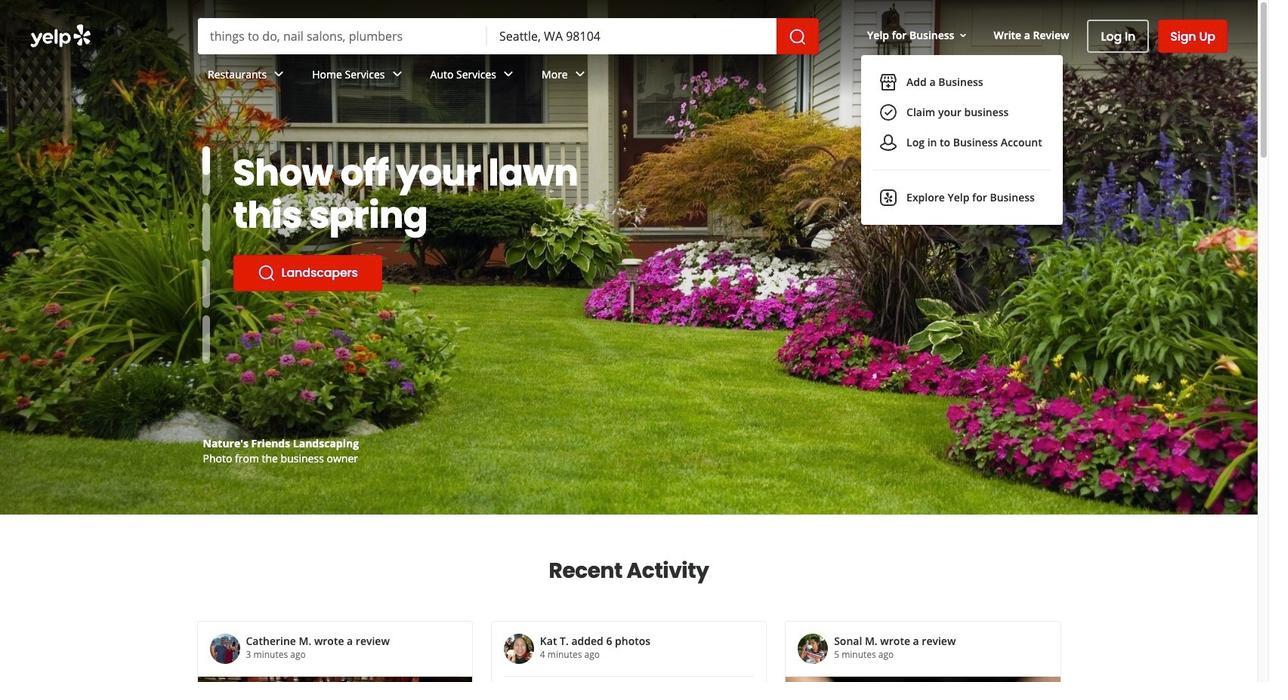 Task type: locate. For each thing, give the bounding box(es) containing it.
1 horizontal spatial 24 chevron down v2 image
[[499, 65, 518, 83]]

0 horizontal spatial 24 chevron down v2 image
[[270, 65, 288, 83]]

1 none field from the left
[[198, 18, 487, 54]]

1 horizontal spatial 24 chevron down v2 image
[[571, 65, 589, 83]]

24 chevron down v2 image down address, neighborhood, city, state or zip field
[[571, 65, 589, 83]]

things to do, nail salons, plumbers search field
[[198, 18, 487, 54]]

16 chevron down v2 image
[[958, 29, 970, 41]]

0 horizontal spatial 24 chevron down v2 image
[[388, 65, 406, 83]]

None field
[[198, 18, 487, 54], [487, 18, 777, 54]]

24 add biz v2 image
[[879, 73, 898, 91]]

business categories element
[[196, 54, 1228, 98]]

24 chevron down v2 image down things to do, nail salons, plumbers field
[[270, 65, 288, 83]]

search image
[[789, 28, 807, 46]]

None search field
[[0, 0, 1258, 225]]

none field address, neighborhood, city, state or zip
[[487, 18, 777, 54]]

24 friends v2 image
[[879, 133, 898, 152]]

24 chevron down v2 image
[[270, 65, 288, 83], [571, 65, 589, 83]]

24 chevron down v2 image
[[388, 65, 406, 83], [499, 65, 518, 83]]

None search field
[[198, 18, 819, 54]]

none field things to do, nail salons, plumbers
[[198, 18, 487, 54]]

24 search v2 image
[[257, 264, 275, 283]]

2 none field from the left
[[487, 18, 777, 54]]



Task type: describe. For each thing, give the bounding box(es) containing it.
1 24 chevron down v2 image from the left
[[388, 65, 406, 83]]

photo of catherine m. image
[[210, 635, 240, 665]]

explore recent activity section section
[[197, 516, 1061, 683]]

2 24 chevron down v2 image from the left
[[571, 65, 589, 83]]

photo of sonal m. image
[[798, 635, 828, 665]]

photo of kat t. image
[[504, 635, 534, 665]]

1 24 chevron down v2 image from the left
[[270, 65, 288, 83]]

24 yelp for biz v2 image
[[879, 189, 898, 207]]

address, neighborhood, city, state or zip search field
[[487, 18, 777, 54]]

24 claim v2 image
[[879, 103, 898, 121]]

select slide image
[[202, 127, 210, 176]]

2 24 chevron down v2 image from the left
[[499, 65, 518, 83]]



Task type: vqa. For each thing, say whether or not it's contained in the screenshot.
Keyboard shortcuts image
no



